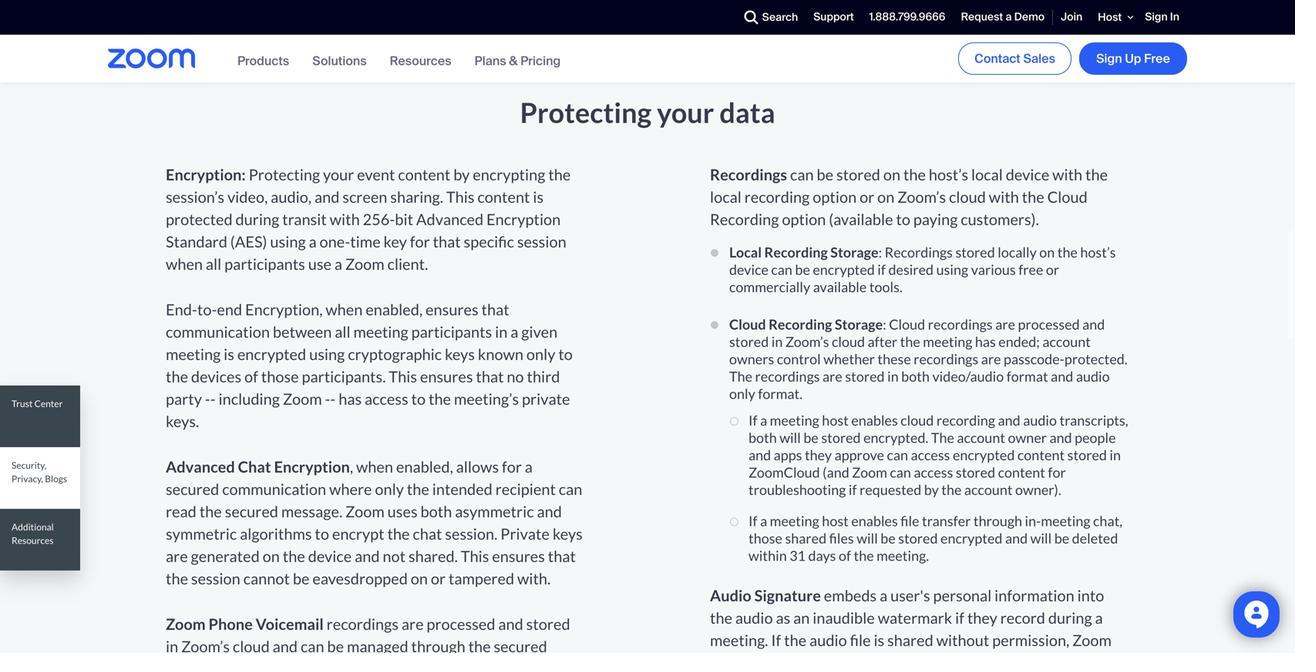 Task type: describe. For each thing, give the bounding box(es) containing it.
sign for sign up free
[[1097, 50, 1123, 67]]

in inside recordings are processed and stored in zoom's cloud and can be managed through the secure
[[166, 638, 178, 653]]

access down encrypted.
[[911, 447, 951, 464]]

that up meeting's
[[476, 368, 504, 386]]

video,
[[227, 188, 268, 206]]

is inside the end-to-end encryption, when enabled, ensures that communication between all meeting participants in a given meeting is encrypted using cryptographic keys known only to the devices of those participants. this ensures that no third party -- including zoom -- has access to the meeting's private keys.
[[224, 345, 234, 364]]

zoom's inside recordings are processed and stored in zoom's cloud and can be managed through the secure
[[181, 638, 230, 653]]

host for stored
[[822, 412, 849, 429]]

that up known
[[482, 301, 510, 319]]

1 - from the left
[[205, 390, 210, 408]]

stored inside if a meeting host enables file transfer through in-meeting chat, those shared files will be stored encrypted and will be deleted within 31 days of the meeting.
[[899, 530, 938, 547]]

storage for after
[[835, 316, 883, 333]]

control
[[777, 351, 821, 368]]

that inside protecting your event content by encrypting the session's video, audio, and screen sharing. this content is protected during transit with 256-bit advanced encryption standard (aes) using a one-time key for that specific session when all participants use a zoom client.
[[433, 233, 461, 251]]

to up third
[[559, 345, 573, 364]]

protecting your data
[[520, 96, 776, 129]]

audio down inaudible at the bottom right of page
[[810, 631, 847, 650]]

by inside protecting your event content by encrypting the session's video, audio, and screen sharing. this content is protected during transit with 256-bit advanced encryption standard (aes) using a one-time key for that specific session when all participants use a zoom client.
[[454, 166, 470, 184]]

a right use
[[335, 255, 342, 274]]

stored up transfer
[[956, 464, 996, 481]]

0 vertical spatial resources
[[390, 53, 452, 69]]

meeting down troubleshooting at the bottom right of page
[[770, 513, 820, 530]]

the inside if a meeting host enables cloud recording and audio transcripts, both will be stored encrypted. the account owner and people and apps they approve can access encrypted content stored in zoomcloud (and zoom can access stored content for troubleshooting if requested by the account owner).
[[942, 481, 962, 498]]

meeting up cryptographic
[[354, 323, 409, 341]]

2 - from the left
[[210, 390, 216, 408]]

party
[[166, 390, 202, 408]]

an
[[794, 609, 810, 628]]

a down into
[[1096, 609, 1104, 628]]

watermark
[[878, 609, 953, 628]]

content down encrypting
[[478, 188, 530, 206]]

during inside embeds a user's personal information into the audio as an inaudible watermark if they record during a meeting. if the audio file is shared without permission, zo
[[1049, 609, 1093, 628]]

third
[[527, 368, 560, 386]]

recording inside can be stored on the host's local device with the local recording option or on zoom's cloud with the cloud recording option (available to paying customers).
[[710, 210, 779, 229]]

cloud inside if a meeting host enables cloud recording and audio transcripts, both will be stored encrypted. the account owner and people and apps they approve can access encrypted content stored in zoomcloud (and zoom can access stored content for troubleshooting if requested by the account owner).
[[901, 412, 934, 429]]

1 horizontal spatial local
[[972, 166, 1003, 184]]

stored down whether
[[846, 368, 885, 385]]

this inside the end-to-end encryption, when enabled, ensures that communication between all meeting participants in a given meeting is encrypted using cryptographic keys known only to the devices of those participants. this ensures that no third party -- including zoom -- has access to the meeting's private keys.
[[389, 368, 417, 386]]

in
[[1171, 10, 1180, 24]]

when inside protecting your event content by encrypting the session's video, audio, and screen sharing. this content is protected during transit with 256-bit advanced encryption standard (aes) using a one-time key for that specific session when all participants use a zoom client.
[[166, 255, 203, 274]]

signature
[[755, 587, 821, 605]]

in down these
[[888, 368, 899, 385]]

recording inside if a meeting host enables cloud recording and audio transcripts, both will be stored encrypted. the account owner and people and apps they approve can access encrypted content stored in zoomcloud (and zoom can access stored content for troubleshooting if requested by the account owner).
[[937, 412, 996, 429]]

: for cloud recording storage
[[883, 316, 887, 333]]

3 - from the left
[[325, 390, 330, 408]]

for inside protecting your event content by encrypting the session's video, audio, and screen sharing. this content is protected during transit with 256-bit advanced encryption standard (aes) using a one-time key for that specific session when all participants use a zoom client.
[[410, 233, 430, 251]]

through inside recordings are processed and stored in zoom's cloud and can be managed through the secure
[[412, 638, 466, 653]]

(aes)
[[230, 233, 267, 251]]

cryptographic
[[348, 345, 442, 364]]

to-
[[197, 301, 217, 319]]

0 vertical spatial option
[[813, 188, 857, 206]]

the inside protecting your event content by encrypting the session's video, audio, and screen sharing. this content is protected during transit with 256-bit advanced encryption standard (aes) using a one-time key for that specific session when all participants use a zoom client.
[[549, 166, 571, 184]]

demo
[[1015, 10, 1045, 24]]

contact sales
[[975, 50, 1056, 67]]

: recordings stored locally on the host's device can be encrypted if desired using various free or commercially available tools.
[[730, 244, 1117, 295]]

all inside protecting your event content by encrypting the session's video, audio, and screen sharing. this content is protected during transit with 256-bit advanced encryption standard (aes) using a one-time key for that specific session when all participants use a zoom client.
[[206, 255, 222, 274]]

ensures inside , when enabled, allows for a secured communication where only the intended recipient can read the secured message. zoom uses both asymmetric and symmetric algorithms to encrypt the chat session. private keys are generated on the device and not shared. this ensures that the session cannot be eavesdropped on or tampered with.
[[492, 547, 545, 566]]

allows
[[456, 458, 499, 476]]

request
[[962, 10, 1004, 24]]

zoom inside protecting your event content by encrypting the session's video, audio, and screen sharing. this content is protected during transit with 256-bit advanced encryption standard (aes) using a one-time key for that specific session when all participants use a zoom client.
[[345, 255, 385, 274]]

or inside : recordings stored locally on the host's device can be encrypted if desired using various free or commercially available tools.
[[1047, 261, 1060, 278]]

enables for encrypted.
[[852, 412, 898, 429]]

eavesdropped
[[313, 570, 408, 588]]

1 horizontal spatial secured
[[225, 503, 278, 521]]

those inside if a meeting host enables file transfer through in-meeting chat, those shared files will be stored encrypted and will be deleted within 31 days of the meeting.
[[749, 530, 783, 547]]

host's inside : recordings stored locally on the host's device can be encrypted if desired using various free or commercially available tools.
[[1081, 244, 1117, 261]]

file inside if a meeting host enables file transfer through in-meeting chat, those shared files will be stored encrypted and will be deleted within 31 days of the meeting.
[[901, 513, 920, 530]]

the inside recordings are processed and stored in zoom's cloud and can be managed through the secure
[[469, 638, 491, 653]]

protected.
[[1065, 351, 1128, 368]]

transcripts,
[[1060, 412, 1129, 429]]

2 horizontal spatial will
[[1031, 530, 1052, 547]]

meeting. inside if a meeting host enables file transfer through in-meeting chat, those shared files will be stored encrypted and will be deleted within 31 days of the meeting.
[[877, 547, 930, 564]]

format.
[[758, 385, 803, 402]]

this inside protecting your event content by encrypting the session's video, audio, and screen sharing. this content is protected during transit with 256-bit advanced encryption standard (aes) using a one-time key for that specific session when all participants use a zoom client.
[[446, 188, 475, 206]]

device for commercially
[[730, 261, 769, 278]]

1 vertical spatial option
[[782, 210, 826, 229]]

including
[[219, 390, 280, 408]]

advanced chat encryption
[[166, 458, 350, 476]]

and inside if a meeting host enables file transfer through in-meeting chat, those shared files will be stored encrypted and will be deleted within 31 days of the meeting.
[[1006, 530, 1028, 547]]

host button
[[1091, 0, 1138, 35]]

pricing
[[521, 53, 561, 69]]

participants inside the end-to-end encryption, when enabled, ensures that communication between all meeting participants in a given meeting is encrypted using cryptographic keys known only to the devices of those participants. this ensures that no third party -- including zoom -- has access to the meeting's private keys.
[[412, 323, 492, 341]]

customers).
[[961, 210, 1040, 229]]

encrypted inside if a meeting host enables cloud recording and audio transcripts, both will be stored encrypted. the account owner and people and apps they approve can access encrypted content stored in zoomcloud (and zoom can access stored content for troubleshooting if requested by the account owner).
[[953, 447, 1015, 464]]

enables for will
[[852, 513, 898, 530]]

meeting up deleted
[[1042, 513, 1091, 530]]

31
[[790, 547, 806, 564]]

plans
[[475, 53, 507, 69]]

the inside : cloud recordings are processed and stored in zoom's cloud after the meeting has ended; account owners control whether these recordings are passcode-protected. the recordings are stored in both video/audio format and audio only format.
[[730, 368, 753, 385]]

client.
[[388, 255, 428, 274]]

stored up approve
[[822, 429, 861, 446]]

chat
[[413, 525, 442, 543]]

both inside if a meeting host enables cloud recording and audio transcripts, both will be stored encrypted. the account owner and people and apps they approve can access encrypted content stored in zoomcloud (and zoom can access stored content for troubleshooting if requested by the account owner).
[[749, 429, 777, 446]]

sign for sign in
[[1146, 10, 1168, 24]]

one-
[[320, 233, 350, 251]]

and down recipient
[[537, 503, 562, 521]]

encrypt
[[332, 525, 385, 543]]

0 vertical spatial with
[[1053, 166, 1083, 184]]

encryption:
[[166, 166, 246, 184]]

enabled, inside , when enabled, allows for a secured communication where only the intended recipient can read the secured message. zoom uses both asymmetric and symmetric algorithms to encrypt the chat session. private keys are generated on the device and not shared. this ensures that the session cannot be eavesdropped on or tampered with.
[[396, 458, 453, 476]]

both inside , when enabled, allows for a secured communication where only the intended recipient can read the secured message. zoom uses both asymmetric and symmetric algorithms to encrypt the chat session. private keys are generated on the device and not shared. this ensures that the session cannot be eavesdropped on or tampered with.
[[421, 503, 452, 521]]

on inside : recordings stored locally on the host's device can be encrypted if desired using various free or commercially available tools.
[[1040, 244, 1055, 261]]

1 vertical spatial encryption
[[274, 458, 350, 476]]

can inside : recordings stored locally on the host's device can be encrypted if desired using various free or commercially available tools.
[[772, 261, 793, 278]]

specific
[[464, 233, 514, 251]]

device inside , when enabled, allows for a secured communication where only the intended recipient can read the secured message. zoom uses both asymmetric and symmetric algorithms to encrypt the chat session. private keys are generated on the device and not shared. this ensures that the session cannot be eavesdropped on or tampered with.
[[308, 547, 352, 566]]

be right files on the right bottom of page
[[881, 530, 896, 547]]

1 vertical spatial local
[[710, 188, 742, 206]]

and up the protected.
[[1083, 316, 1106, 333]]

recordings inside : recordings stored locally on the host's device can be encrypted if desired using various free or commercially available tools.
[[885, 244, 953, 261]]

audio,
[[271, 188, 312, 206]]

access inside the end-to-end encryption, when enabled, ensures that communication between all meeting participants in a given meeting is encrypted using cryptographic keys known only to the devices of those participants. this ensures that no third party -- including zoom -- has access to the meeting's private keys.
[[365, 390, 409, 408]]

various
[[972, 261, 1016, 278]]

to inside can be stored on the host's local device with the local recording option or on zoom's cloud with the cloud recording option (available to paying customers).
[[897, 210, 911, 229]]

end
[[217, 301, 242, 319]]

private
[[522, 390, 570, 408]]

participants inside protecting your event content by encrypting the session's video, audio, and screen sharing. this content is protected during transit with 256-bit advanced encryption standard (aes) using a one-time key for that specific session when all participants use a zoom client.
[[225, 255, 305, 274]]

encrypted inside if a meeting host enables file transfer through in-meeting chat, those shared files will be stored encrypted and will be deleted within 31 days of the meeting.
[[941, 530, 1003, 547]]

through inside if a meeting host enables file transfer through in-meeting chat, those shared files will be stored encrypted and will be deleted within 31 days of the meeting.
[[974, 513, 1023, 530]]

in-
[[1026, 513, 1042, 530]]

and up eavesdropped
[[355, 547, 380, 566]]

are up ended;
[[996, 316, 1016, 333]]

participants.
[[302, 368, 386, 386]]

additional resources
[[12, 521, 54, 546]]

owners
[[730, 351, 775, 368]]

encryption inside protecting your event content by encrypting the session's video, audio, and screen sharing. this content is protected during transit with 256-bit advanced encryption standard (aes) using a one-time key for that specific session when all participants use a zoom client.
[[487, 210, 561, 229]]

tools.
[[870, 279, 903, 295]]

keys inside the end-to-end encryption, when enabled, ensures that communication between all meeting participants in a given meeting is encrypted using cryptographic keys known only to the devices of those participants. this ensures that no third party -- including zoom -- has access to the meeting's private keys.
[[445, 345, 475, 364]]

approve
[[835, 447, 885, 464]]

support link
[[806, 1, 862, 34]]

symmetric
[[166, 525, 237, 543]]

whether
[[824, 351, 875, 368]]

a inside if a meeting host enables cloud recording and audio transcripts, both will be stored encrypted. the account owner and people and apps they approve can access encrypted content stored in zoomcloud (and zoom can access stored content for troubleshooting if requested by the account owner).
[[761, 412, 768, 429]]

sharing.
[[391, 188, 444, 206]]

are inside recordings are processed and stored in zoom's cloud and can be managed through the secure
[[402, 615, 424, 634]]

and inside protecting your event content by encrypting the session's video, audio, and screen sharing. this content is protected during transit with 256-bit advanced encryption standard (aes) using a one-time key for that specific session when all participants use a zoom client.
[[315, 188, 340, 206]]

bit
[[395, 210, 413, 229]]

cloud inside : cloud recordings are processed and stored in zoom's cloud after the meeting has ended; account owners control whether these recordings are passcode-protected. the recordings are stored in both video/audio format and audio only format.
[[832, 333, 865, 350]]

commercially
[[730, 279, 811, 295]]

additional
[[12, 521, 54, 533]]

and down passcode-
[[1051, 368, 1074, 385]]

host's inside can be stored on the host's local device with the local recording option or on zoom's cloud with the cloud recording option (available to paying customers).
[[929, 166, 969, 184]]

1 horizontal spatial will
[[857, 530, 878, 547]]

a inside if a meeting host enables file transfer through in-meeting chat, those shared files will be stored encrypted and will be deleted within 31 days of the meeting.
[[761, 513, 768, 530]]

shared.
[[409, 547, 458, 566]]

a left "one-"
[[309, 233, 317, 251]]

to inside , when enabled, allows for a secured communication where only the intended recipient can read the secured message. zoom uses both asymmetric and symmetric algorithms to encrypt the chat session. private keys are generated on the device and not shared. this ensures that the session cannot be eavesdropped on or tampered with.
[[315, 525, 329, 543]]

keys inside , when enabled, allows for a secured communication where only the intended recipient can read the secured message. zoom uses both asymmetric and symmetric algorithms to encrypt the chat session. private keys are generated on the device and not shared. this ensures that the session cannot be eavesdropped on or tampered with.
[[553, 525, 583, 543]]

the inside if a meeting host enables file transfer through in-meeting chat, those shared files will be stored encrypted and will be deleted within 31 days of the meeting.
[[854, 547, 874, 564]]

stored up owners
[[730, 333, 769, 350]]

read
[[166, 503, 197, 521]]

access up the requested
[[914, 464, 954, 481]]

sales
[[1024, 50, 1056, 67]]

audio down audio signature
[[736, 609, 773, 628]]

shared inside embeds a user's personal information into the audio as an inaudible watermark if they record during a meeting. if the audio file is shared without permission, zo
[[888, 631, 934, 650]]

paying
[[914, 210, 958, 229]]

in up control
[[772, 333, 783, 350]]

desired
[[889, 261, 934, 278]]

recordings inside recordings are processed and stored in zoom's cloud and can be managed through the secure
[[327, 615, 399, 634]]

only inside the end-to-end encryption, when enabled, ensures that communication between all meeting participants in a given meeting is encrypted using cryptographic keys known only to the devices of those participants. this ensures that no third party -- including zoom -- has access to the meeting's private keys.
[[527, 345, 556, 364]]

0 vertical spatial recordings
[[710, 166, 788, 184]]

1 vertical spatial account
[[958, 429, 1006, 446]]

join link
[[1054, 1, 1091, 34]]

for inside , when enabled, allows for a secured communication where only the intended recipient can read the secured message. zoom uses both asymmetric and symmetric algorithms to encrypt the chat session. private keys are generated on the device and not shared. this ensures that the session cannot be eavesdropped on or tampered with.
[[502, 458, 522, 476]]

passcode-
[[1004, 351, 1065, 368]]

generated
[[191, 547, 260, 566]]

that inside , when enabled, allows for a secured communication where only the intended recipient can read the secured message. zoom uses both asymmetric and symmetric algorithms to encrypt the chat session. private keys are generated on the device and not shared. this ensures that the session cannot be eavesdropped on or tampered with.
[[548, 547, 576, 566]]

has inside the end-to-end encryption, when enabled, ensures that communication between all meeting participants in a given meeting is encrypted using cryptographic keys known only to the devices of those participants. this ensures that no third party -- including zoom -- has access to the meeting's private keys.
[[339, 390, 362, 408]]

uses
[[388, 503, 418, 521]]

stored down people
[[1068, 447, 1108, 464]]

plans & pricing
[[475, 53, 561, 69]]

cloud inside can be stored on the host's local device with the local recording option or on zoom's cloud with the cloud recording option (available to paying customers).
[[1048, 188, 1088, 206]]

be left deleted
[[1055, 530, 1070, 547]]

if inside embeds a user's personal information into the audio as an inaudible watermark if they record during a meeting. if the audio file is shared without permission, zo
[[956, 609, 965, 628]]

256-
[[363, 210, 395, 229]]

tampered
[[449, 570, 515, 588]]

after
[[868, 333, 898, 350]]

zoom's inside can be stored on the host's local device with the local recording option or on zoom's cloud with the cloud recording option (available to paying customers).
[[898, 188, 947, 206]]

1 vertical spatial advanced
[[166, 458, 235, 476]]

transfer
[[923, 513, 971, 530]]

deleted
[[1073, 530, 1119, 547]]

zoom logo image
[[108, 49, 195, 69]]

: for local recording storage
[[879, 244, 883, 261]]

resources inside additional resources
[[12, 535, 54, 546]]

record
[[1001, 609, 1046, 628]]

session's
[[166, 188, 225, 206]]

if inside : recordings stored locally on the host's device can be encrypted if desired using various free or commercially available tools.
[[878, 261, 886, 278]]

protecting your event content by encrypting the session's video, audio, and screen sharing. this content is protected during transit with 256-bit advanced encryption standard (aes) using a one-time key for that specific session when all participants use a zoom client.
[[166, 166, 571, 274]]

content up owner). at the bottom
[[999, 464, 1046, 481]]

only inside : cloud recordings are processed and stored in zoom's cloud after the meeting has ended; account owners control whether these recordings are passcode-protected. the recordings are stored in both video/audio format and audio only format.
[[730, 385, 756, 402]]

the inside : cloud recordings are processed and stored in zoom's cloud after the meeting has ended; account owners control whether these recordings are passcode-protected. the recordings are stored in both video/audio format and audio only format.
[[901, 333, 921, 350]]

session.
[[445, 525, 498, 543]]

files
[[830, 530, 854, 547]]

apps
[[774, 447, 803, 464]]

a inside the end-to-end encryption, when enabled, ensures that communication between all meeting participants in a given meeting is encrypted using cryptographic keys known only to the devices of those participants. this ensures that no third party -- including zoom -- has access to the meeting's private keys.
[[511, 323, 519, 341]]

data
[[720, 96, 776, 129]]

cloud inside can be stored on the host's local device with the local recording option or on zoom's cloud with the cloud recording option (available to paying customers).
[[950, 188, 986, 206]]

audio inside : cloud recordings are processed and stored in zoom's cloud after the meeting has ended; account owners control whether these recordings are passcode-protected. the recordings are stored in both video/audio format and audio only format.
[[1077, 368, 1110, 385]]

plans & pricing link
[[475, 53, 561, 69]]

be inside if a meeting host enables cloud recording and audio transcripts, both will be stored encrypted. the account owner and people and apps they approve can access encrypted content stored in zoomcloud (and zoom can access stored content for troubleshooting if requested by the account owner).
[[804, 429, 819, 446]]

(available
[[829, 210, 894, 229]]

the inside if a meeting host enables cloud recording and audio transcripts, both will be stored encrypted. the account owner and people and apps they approve can access encrypted content stored in zoomcloud (and zoom can access stored content for troubleshooting if requested by the account owner).
[[932, 429, 955, 446]]

recipient
[[496, 480, 556, 499]]



Task type: vqa. For each thing, say whether or not it's contained in the screenshot.
the enables
yes



Task type: locate. For each thing, give the bounding box(es) containing it.
0 horizontal spatial both
[[421, 503, 452, 521]]

voicemail
[[256, 615, 324, 634]]

2 vertical spatial ensures
[[492, 547, 545, 566]]

1 vertical spatial recordings
[[885, 244, 953, 261]]

2 host from the top
[[822, 513, 849, 530]]

format
[[1007, 368, 1049, 385]]

zoom inside the end-to-end encryption, when enabled, ensures that communication between all meeting participants in a given meeting is encrypted using cryptographic keys known only to the devices of those participants. this ensures that no third party -- including zoom -- has access to the meeting's private keys.
[[283, 390, 322, 408]]

2 horizontal spatial for
[[1049, 464, 1067, 481]]

host inside if a meeting host enables cloud recording and audio transcripts, both will be stored encrypted. the account owner and people and apps they approve can access encrypted content stored in zoomcloud (and zoom can access stored content for troubleshooting if requested by the account owner).
[[822, 412, 849, 429]]

1 vertical spatial host's
[[1081, 244, 1117, 261]]

only up uses
[[375, 480, 404, 499]]

recording inside can be stored on the host's local device with the local recording option or on zoom's cloud with the cloud recording option (available to paying customers).
[[745, 188, 810, 206]]

1 vertical spatial secured
[[225, 503, 278, 521]]

or inside , when enabled, allows for a secured communication where only the intended recipient can read the secured message. zoom uses both asymmetric and symmetric algorithms to encrypt the chat session. private keys are generated on the device and not shared. this ensures that the session cannot be eavesdropped on or tampered with.
[[431, 570, 446, 588]]

advanced down sharing.
[[416, 210, 484, 229]]

cloud up the paying
[[950, 188, 986, 206]]

all
[[206, 255, 222, 274], [335, 323, 351, 341]]

1 horizontal spatial host's
[[1081, 244, 1117, 261]]

2 horizontal spatial cloud
[[1048, 188, 1088, 206]]

if down personal
[[956, 609, 965, 628]]

this inside , when enabled, allows for a secured communication where only the intended recipient can read the secured message. zoom uses both asymmetric and symmetric algorithms to encrypt the chat session. private keys are generated on the device and not shared. this ensures that the session cannot be eavesdropped on or tampered with.
[[461, 547, 489, 566]]

participants
[[225, 255, 305, 274], [412, 323, 492, 341]]

recordings are processed and stored in zoom's cloud and can be managed through the secure
[[166, 615, 571, 653]]

enabled, up cryptographic
[[366, 301, 423, 319]]

a left demo
[[1006, 10, 1012, 24]]

intended
[[433, 480, 493, 499]]

or inside can be stored on the host's local device with the local recording option or on zoom's cloud with the cloud recording option (available to paying customers).
[[860, 188, 875, 206]]

0 horizontal spatial meeting.
[[710, 631, 769, 650]]

meeting. up the user's
[[877, 547, 930, 564]]

session inside protecting your event content by encrypting the session's video, audio, and screen sharing. this content is protected during transit with 256-bit advanced encryption standard (aes) using a one-time key for that specific session when all participants use a zoom client.
[[517, 233, 567, 251]]

or down shared.
[[431, 570, 446, 588]]

or right the free
[[1047, 261, 1060, 278]]

search image
[[745, 10, 759, 24], [745, 10, 759, 24]]

not
[[383, 547, 406, 566]]

processed inside : cloud recordings are processed and stored in zoom's cloud after the meeting has ended; account owners control whether these recordings are passcode-protected. the recordings are stored in both video/audio format and audio only format.
[[1019, 316, 1080, 333]]

and up the transit
[[315, 188, 340, 206]]

meeting's
[[454, 390, 519, 408]]

be inside : recordings stored locally on the host's device can be encrypted if desired using various free or commercially available tools.
[[796, 261, 811, 278]]

1 horizontal spatial zoom's
[[786, 333, 830, 350]]

: up tools.
[[879, 244, 883, 261]]

zoom's up the paying
[[898, 188, 947, 206]]

stored up (available
[[837, 166, 881, 184]]

a down format.
[[761, 412, 768, 429]]

zoom up encrypt
[[346, 503, 385, 521]]

a inside , when enabled, allows for a secured communication where only the intended recipient can read the secured message. zoom uses both asymmetric and symmetric algorithms to encrypt the chat session. private keys are generated on the device and not shared. this ensures that the session cannot be eavesdropped on or tampered with.
[[525, 458, 533, 476]]

keys
[[445, 345, 475, 364], [553, 525, 583, 543]]

both up apps
[[749, 429, 777, 446]]

resources
[[390, 53, 452, 69], [12, 535, 54, 546]]

solutions button
[[313, 53, 367, 69]]

and right owner at the right of page
[[1050, 429, 1073, 446]]

0 vertical spatial shared
[[786, 530, 827, 547]]

zoom's inside : cloud recordings are processed and stored in zoom's cloud after the meeting has ended; account owners control whether these recordings are passcode-protected. the recordings are stored in both video/audio format and audio only format.
[[786, 333, 830, 350]]

zoom left phone
[[166, 615, 206, 634]]

advanced inside protecting your event content by encrypting the session's video, audio, and screen sharing. this content is protected during transit with 256-bit advanced encryption standard (aes) using a one-time key for that specific session when all participants use a zoom client.
[[416, 210, 484, 229]]

within
[[749, 547, 787, 564]]

transit
[[282, 210, 327, 229]]

0 horizontal spatial by
[[454, 166, 470, 184]]

cloud
[[950, 188, 986, 206], [832, 333, 865, 350], [901, 412, 934, 429], [233, 638, 270, 653]]

0 vertical spatial host
[[822, 412, 849, 429]]

stored down transfer
[[899, 530, 938, 547]]

0 horizontal spatial through
[[412, 638, 466, 653]]

0 horizontal spatial is
[[224, 345, 234, 364]]

1 horizontal spatial encryption
[[487, 210, 561, 229]]

0 horizontal spatial will
[[780, 429, 801, 446]]

2 vertical spatial zoom's
[[181, 638, 230, 653]]

can inside , when enabled, allows for a secured communication where only the intended recipient can read the secured message. zoom uses both asymmetric and symmetric algorithms to encrypt the chat session. private keys are generated on the device and not shared. this ensures that the session cannot be eavesdropped on or tampered with.
[[559, 480, 583, 499]]

ensures
[[426, 301, 479, 319], [420, 368, 473, 386], [492, 547, 545, 566]]

1 vertical spatial shared
[[888, 631, 934, 650]]

1 horizontal spatial file
[[901, 513, 920, 530]]

only down owners
[[730, 385, 756, 402]]

0 horizontal spatial processed
[[427, 615, 496, 634]]

communication inside the end-to-end encryption, when enabled, ensures that communication between all meeting participants in a given meeting is encrypted using cryptographic keys known only to the devices of those participants. this ensures that no third party -- including zoom -- has access to the meeting's private keys.
[[166, 323, 270, 341]]

0 horizontal spatial session
[[191, 570, 241, 588]]

1 horizontal spatial during
[[1049, 609, 1093, 628]]

encrypted down owner at the right of page
[[953, 447, 1015, 464]]

local up local at the right top
[[710, 188, 742, 206]]

user's
[[891, 587, 931, 605]]

: cloud recordings are processed and stored in zoom's cloud after the meeting has ended; account owners control whether these recordings are passcode-protected. the recordings are stored in both video/audio format and audio only format.
[[730, 316, 1128, 402]]

1 horizontal spatial resources
[[390, 53, 452, 69]]

2 vertical spatial only
[[375, 480, 404, 499]]

zoom's
[[898, 188, 947, 206], [786, 333, 830, 350], [181, 638, 230, 653]]

meeting inside if a meeting host enables cloud recording and audio transcripts, both will be stored encrypted. the account owner and people and apps they approve can access encrypted content stored in zoomcloud (and zoom can access stored content for troubleshooting if requested by the account owner).
[[770, 412, 820, 429]]

free
[[1145, 50, 1171, 67]]

are up the video/audio
[[982, 351, 1002, 368]]

is inside protecting your event content by encrypting the session's video, audio, and screen sharing. this content is protected during transit with 256-bit advanced encryption standard (aes) using a one-time key for that specific session when all participants use a zoom client.
[[533, 188, 544, 206]]

and up owner at the right of page
[[999, 412, 1021, 429]]

cloud up whether
[[832, 333, 865, 350]]

2 vertical spatial both
[[421, 503, 452, 521]]

using left various
[[937, 261, 969, 278]]

and down 'with.'
[[499, 615, 524, 634]]

2 vertical spatial using
[[309, 345, 345, 364]]

using up the participants.
[[309, 345, 345, 364]]

both down these
[[902, 368, 930, 385]]

in inside the end-to-end encryption, when enabled, ensures that communication between all meeting participants in a given meeting is encrypted using cryptographic keys known only to the devices of those participants. this ensures that no third party -- including zoom -- has access to the meeting's private keys.
[[495, 323, 508, 341]]

2 vertical spatial account
[[965, 481, 1013, 498]]

encryption,
[[245, 301, 323, 319]]

zoom down approve
[[853, 464, 888, 481]]

0 vertical spatial ensures
[[426, 301, 479, 319]]

into
[[1078, 587, 1105, 605]]

by
[[454, 166, 470, 184], [925, 481, 939, 498]]

device for with
[[1006, 166, 1050, 184]]

are
[[996, 316, 1016, 333], [982, 351, 1002, 368], [823, 368, 843, 385], [166, 547, 188, 566], [402, 615, 424, 634]]

device down local at the right top
[[730, 261, 769, 278]]

1 horizontal spatial using
[[309, 345, 345, 364]]

can
[[791, 166, 814, 184], [772, 261, 793, 278], [887, 447, 909, 464], [890, 464, 912, 481], [559, 480, 583, 499], [301, 638, 324, 653]]

if inside if a meeting host enables cloud recording and audio transcripts, both will be stored encrypted. the account owner and people and apps they approve can access encrypted content stored in zoomcloud (and zoom can access stored content for troubleshooting if requested by the account owner).
[[749, 412, 758, 429]]

shared down watermark
[[888, 631, 934, 650]]

through right the managed
[[412, 638, 466, 653]]

1 enables from the top
[[852, 412, 898, 429]]

1 horizontal spatial by
[[925, 481, 939, 498]]

meeting down format.
[[770, 412, 820, 429]]

as
[[776, 609, 791, 628]]

has left ended;
[[976, 333, 996, 350]]

0 horizontal spatial for
[[410, 233, 430, 251]]

cloud inside recordings are processed and stored in zoom's cloud and can be managed through the secure
[[233, 638, 270, 653]]

using inside protecting your event content by encrypting the session's video, audio, and screen sharing. this content is protected during transit with 256-bit advanced encryption standard (aes) using a one-time key for that specific session when all participants use a zoom client.
[[270, 233, 306, 251]]

ensures down private on the left bottom
[[492, 547, 545, 566]]

in down the zoom phone voicemail
[[166, 638, 178, 653]]

embeds
[[824, 587, 877, 605]]

account left owner). at the bottom
[[965, 481, 1013, 498]]

content down owner at the right of page
[[1018, 447, 1065, 464]]

cloud inside : cloud recordings are processed and stored in zoom's cloud after the meeting has ended; account owners control whether these recordings are passcode-protected. the recordings are stored in both video/audio format and audio only format.
[[890, 316, 926, 333]]

2 vertical spatial device
[[308, 547, 352, 566]]

1 vertical spatial host
[[822, 513, 849, 530]]

for inside if a meeting host enables cloud recording and audio transcripts, both will be stored encrypted. the account owner and people and apps they approve can access encrypted content stored in zoomcloud (and zoom can access stored content for troubleshooting if requested by the account owner).
[[1049, 464, 1067, 481]]

be inside can be stored on the host's local device with the local recording option or on zoom's cloud with the cloud recording option (available to paying customers).
[[817, 166, 834, 184]]

local
[[730, 244, 762, 261]]

0 vertical spatial using
[[270, 233, 306, 251]]

sign up free
[[1097, 50, 1171, 67]]

resources left the plans
[[390, 53, 452, 69]]

0 horizontal spatial has
[[339, 390, 362, 408]]

using inside : recordings stored locally on the host's device can be encrypted if desired using various free or commercially available tools.
[[937, 261, 969, 278]]

1 vertical spatial recording
[[937, 412, 996, 429]]

where
[[329, 480, 372, 499]]

0 vertical spatial storage
[[831, 244, 879, 261]]

0 vertical spatial host's
[[929, 166, 969, 184]]

2 horizontal spatial with
[[1053, 166, 1083, 184]]

: inside : recordings stored locally on the host's device can be encrypted if desired using various free or commercially available tools.
[[879, 244, 883, 261]]

protected
[[166, 210, 233, 229]]

1 vertical spatial using
[[937, 261, 969, 278]]

meeting
[[354, 323, 409, 341], [923, 333, 973, 350], [166, 345, 221, 364], [770, 412, 820, 429], [770, 513, 820, 530], [1042, 513, 1091, 530]]

0 horizontal spatial host's
[[929, 166, 969, 184]]

0 vertical spatial only
[[527, 345, 556, 364]]

protecting inside protecting your event content by encrypting the session's video, audio, and screen sharing. this content is protected during transit with 256-bit advanced encryption standard (aes) using a one-time key for that specific session when all participants use a zoom client.
[[249, 166, 320, 184]]

0 vertical spatial :
[[879, 244, 883, 261]]

if inside if a meeting host enables cloud recording and audio transcripts, both will be stored encrypted. the account owner and people and apps they approve can access encrypted content stored in zoomcloud (and zoom can access stored content for troubleshooting if requested by the account owner).
[[849, 481, 857, 498]]

file left transfer
[[901, 513, 920, 530]]

to down cryptographic
[[412, 390, 426, 408]]

2 vertical spatial this
[[461, 547, 489, 566]]

1 vertical spatial through
[[412, 638, 466, 653]]

the right encrypted.
[[932, 429, 955, 446]]

personal
[[934, 587, 992, 605]]

has
[[976, 333, 996, 350], [339, 390, 362, 408]]

and
[[315, 188, 340, 206], [1083, 316, 1106, 333], [1051, 368, 1074, 385], [999, 412, 1021, 429], [1050, 429, 1073, 446], [749, 447, 771, 464], [537, 503, 562, 521], [1006, 530, 1028, 547], [355, 547, 380, 566], [499, 615, 524, 634], [273, 638, 298, 653]]

ensures up meeting's
[[420, 368, 473, 386]]

if down (and
[[849, 481, 857, 498]]

1 vertical spatial keys
[[553, 525, 583, 543]]

0 vertical spatial this
[[446, 188, 475, 206]]

meeting up devices
[[166, 345, 221, 364]]

sign in
[[1146, 10, 1180, 24]]

0 horizontal spatial of
[[245, 368, 258, 386]]

stored inside can be stored on the host's local device with the local recording option or on zoom's cloud with the cloud recording option (available to paying customers).
[[837, 166, 881, 184]]

recording for local
[[765, 244, 828, 261]]

both inside : cloud recordings are processed and stored in zoom's cloud after the meeting has ended; account owners control whether these recordings are passcode-protected. the recordings are stored in both video/audio format and audio only format.
[[902, 368, 930, 385]]

people
[[1075, 429, 1117, 446]]

sign inside sign up free link
[[1097, 50, 1123, 67]]

when
[[166, 255, 203, 274], [326, 301, 363, 319], [356, 458, 393, 476]]

0 horizontal spatial recording
[[745, 188, 810, 206]]

with inside protecting your event content by encrypting the session's video, audio, and screen sharing. this content is protected during transit with 256-bit advanced encryption standard (aes) using a one-time key for that specific session when all participants use a zoom client.
[[330, 210, 360, 229]]

1 vertical spatial session
[[191, 570, 241, 588]]

0 vertical spatial sign
[[1146, 10, 1168, 24]]

zoom's down phone
[[181, 638, 230, 653]]

access
[[365, 390, 409, 408], [911, 447, 951, 464], [914, 464, 954, 481]]

can inside recordings are processed and stored in zoom's cloud and can be managed through the secure
[[301, 638, 324, 653]]

by left encrypting
[[454, 166, 470, 184]]

0 vertical spatial meeting.
[[877, 547, 930, 564]]

all inside the end-to-end encryption, when enabled, ensures that communication between all meeting participants in a given meeting is encrypted using cryptographic keys known only to the devices of those participants. this ensures that no third party -- including zoom -- has access to the meeting's private keys.
[[335, 323, 351, 341]]

known
[[478, 345, 524, 364]]

message.
[[281, 503, 343, 521]]

your for event
[[323, 166, 354, 184]]

0 horizontal spatial zoom's
[[181, 638, 230, 653]]

if a meeting host enables cloud recording and audio transcripts, both will be stored encrypted. the account owner and people and apps they approve can access encrypted content stored in zoomcloud (and zoom can access stored content for troubleshooting if requested by the account owner).
[[749, 412, 1129, 498]]

security, privacy, blogs
[[12, 460, 67, 484]]

if inside embeds a user's personal information into the audio as an inaudible watermark if they record during a meeting. if the audio file is shared without permission, zo
[[772, 631, 782, 650]]

will right files on the right bottom of page
[[857, 530, 878, 547]]

be up zoomcloud
[[804, 429, 819, 446]]

1 horizontal spatial if
[[878, 261, 886, 278]]

recording for cloud
[[769, 316, 833, 333]]

if for if a meeting host enables cloud recording and audio transcripts, both will be stored encrypted. the account owner and people and apps they approve can access encrypted content stored in zoomcloud (and zoom can access stored content for troubleshooting if requested by the account owner).
[[749, 412, 758, 429]]

content
[[398, 166, 451, 184], [478, 188, 530, 206], [1018, 447, 1065, 464], [999, 464, 1046, 481]]

1 horizontal spatial with
[[989, 188, 1020, 206]]

keys right private on the left bottom
[[553, 525, 583, 543]]

of inside the end-to-end encryption, when enabled, ensures that communication between all meeting participants in a given meeting is encrypted using cryptographic keys known only to the devices of those participants. this ensures that no third party -- including zoom -- has access to the meeting's private keys.
[[245, 368, 258, 386]]

advanced up the read on the left
[[166, 458, 235, 476]]

is down encrypting
[[533, 188, 544, 206]]

stored
[[837, 166, 881, 184], [956, 244, 996, 261], [730, 333, 769, 350], [846, 368, 885, 385], [822, 429, 861, 446], [1068, 447, 1108, 464], [956, 464, 996, 481], [899, 530, 938, 547], [527, 615, 571, 634]]

local up customers).
[[972, 166, 1003, 184]]

they inside embeds a user's personal information into the audio as an inaudible watermark if they record during a meeting. if the audio file is shared without permission, zo
[[968, 609, 998, 628]]

1 vertical spatial is
[[224, 345, 234, 364]]

can inside can be stored on the host's local device with the local recording option or on zoom's cloud with the cloud recording option (available to paying customers).
[[791, 166, 814, 184]]

1 vertical spatial ensures
[[420, 368, 473, 386]]

through left the in-
[[974, 513, 1023, 530]]

protecting for protecting your data
[[520, 96, 652, 129]]

products button
[[238, 53, 289, 69]]

1 vertical spatial device
[[730, 261, 769, 278]]

a left given at left
[[511, 323, 519, 341]]

products
[[238, 53, 289, 69]]

1 vertical spatial when
[[326, 301, 363, 319]]

device up customers).
[[1006, 166, 1050, 184]]

1 horizontal spatial is
[[533, 188, 544, 206]]

0 vertical spatial recording
[[745, 188, 810, 206]]

local recording storage
[[730, 244, 879, 261]]

by inside if a meeting host enables cloud recording and audio transcripts, both will be stored encrypted. the account owner and people and apps they approve can access encrypted content stored in zoomcloud (and zoom can access stored content for troubleshooting if requested by the account owner).
[[925, 481, 939, 498]]

host for files
[[822, 513, 849, 530]]

meeting. inside embeds a user's personal information into the audio as an inaudible watermark if they record during a meeting. if the audio file is shared without permission, zo
[[710, 631, 769, 650]]

stored inside recordings are processed and stored in zoom's cloud and can be managed through the secure
[[527, 615, 571, 634]]

recording down the video/audio
[[937, 412, 996, 429]]

1 vertical spatial has
[[339, 390, 362, 408]]

0 vertical spatial communication
[[166, 323, 270, 341]]

when down standard
[[166, 255, 203, 274]]

1 vertical spatial resources
[[12, 535, 54, 546]]

device inside : recordings stored locally on the host's device can be encrypted if desired using various free or commercially available tools.
[[730, 261, 769, 278]]

are down whether
[[823, 368, 843, 385]]

shared
[[786, 530, 827, 547], [888, 631, 934, 650]]

your for data
[[657, 96, 715, 129]]

account up the protected.
[[1043, 333, 1091, 350]]

0 vertical spatial your
[[657, 96, 715, 129]]

blogs
[[45, 473, 67, 484]]

file down inaudible at the bottom right of page
[[850, 631, 871, 650]]

embeds a user's personal information into the audio as an inaudible watermark if they record during a meeting. if the audio file is shared without permission, zo
[[710, 587, 1112, 653]]

search
[[763, 10, 799, 24]]

0 vertical spatial by
[[454, 166, 470, 184]]

0 horizontal spatial protecting
[[249, 166, 320, 184]]

0 horizontal spatial local
[[710, 188, 742, 206]]

both up chat
[[421, 503, 452, 521]]

0 horizontal spatial with
[[330, 210, 360, 229]]

account left owner at the right of page
[[958, 429, 1006, 446]]

0 horizontal spatial if
[[849, 481, 857, 498]]

2 vertical spatial if
[[772, 631, 782, 650]]

1 vertical spatial if
[[749, 513, 758, 530]]

zoom's down cloud recording storage at the right of the page
[[786, 333, 830, 350]]

4 - from the left
[[330, 390, 336, 408]]

recording up control
[[769, 316, 833, 333]]

in inside if a meeting host enables cloud recording and audio transcripts, both will be stored encrypted. the account owner and people and apps they approve can access encrypted content stored in zoomcloud (and zoom can access stored content for troubleshooting if requested by the account owner).
[[1110, 447, 1122, 464]]

or
[[860, 188, 875, 206], [1047, 261, 1060, 278], [431, 570, 446, 588]]

end-
[[166, 301, 197, 319]]

2 enables from the top
[[852, 513, 898, 530]]

no
[[507, 368, 524, 386]]

for
[[410, 233, 430, 251], [502, 458, 522, 476], [1049, 464, 1067, 481]]

host up files on the right bottom of page
[[822, 513, 849, 530]]

0 horizontal spatial cloud
[[730, 316, 766, 333]]

trust center link
[[0, 386, 80, 447]]

0 horizontal spatial advanced
[[166, 458, 235, 476]]

encryption up where at the left
[[274, 458, 350, 476]]

be left the managed
[[327, 638, 344, 653]]

0 horizontal spatial shared
[[786, 530, 827, 547]]

1 vertical spatial by
[[925, 481, 939, 498]]

1 horizontal spatial device
[[730, 261, 769, 278]]

zoom inside if a meeting host enables cloud recording and audio transcripts, both will be stored encrypted. the account owner and people and apps they approve can access encrypted content stored in zoomcloud (and zoom can access stored content for troubleshooting if requested by the account owner).
[[853, 464, 888, 481]]

1 vertical spatial if
[[849, 481, 857, 498]]

center
[[34, 398, 63, 409]]

the inside : recordings stored locally on the host's device can be encrypted if desired using various free or commercially available tools.
[[1058, 244, 1078, 261]]

encrypted inside : recordings stored locally on the host's device can be encrypted if desired using various free or commercially available tools.
[[813, 261, 875, 278]]

meeting. down the audio
[[710, 631, 769, 650]]

secured
[[166, 480, 219, 499], [225, 503, 278, 521]]

encrypted.
[[864, 429, 929, 446]]

and left apps
[[749, 447, 771, 464]]

1 host from the top
[[822, 412, 849, 429]]

will inside if a meeting host enables cloud recording and audio transcripts, both will be stored encrypted. the account owner and people and apps they approve can access encrypted content stored in zoomcloud (and zoom can access stored content for troubleshooting if requested by the account owner).
[[780, 429, 801, 446]]

a up recipient
[[525, 458, 533, 476]]

your up screen
[[323, 166, 354, 184]]

a left the user's
[[880, 587, 888, 605]]

only inside , when enabled, allows for a secured communication where only the intended recipient can read the secured message. zoom uses both asymmetric and symmetric algorithms to encrypt the chat session. private keys are generated on the device and not shared. this ensures that the session cannot be eavesdropped on or tampered with.
[[375, 480, 404, 499]]

1 vertical spatial processed
[[427, 615, 496, 634]]

cloud down the zoom phone voicemail
[[233, 638, 270, 653]]

video/audio
[[933, 368, 1004, 385]]

encrypted inside the end-to-end encryption, when enabled, ensures that communication between all meeting participants in a given meeting is encrypted using cryptographic keys known only to the devices of those participants. this ensures that no third party -- including zoom -- has access to the meeting's private keys.
[[237, 345, 306, 364]]

if for if a meeting host enables file transfer through in-meeting chat, those shared files will be stored encrypted and will be deleted within 31 days of the meeting.
[[749, 513, 758, 530]]

during inside protecting your event content by encrypting the session's video, audio, and screen sharing. this content is protected during transit with 256-bit advanced encryption standard (aes) using a one-time key for that specific session when all participants use a zoom client.
[[236, 210, 279, 229]]

1 horizontal spatial of
[[839, 547, 852, 564]]

1 vertical spatial zoom's
[[786, 333, 830, 350]]

they up without
[[968, 609, 998, 628]]

processed down tampered
[[427, 615, 496, 634]]

when inside , when enabled, allows for a secured communication where only the intended recipient can read the secured message. zoom uses both asymmetric and symmetric algorithms to encrypt the chat session. private keys are generated on the device and not shared. this ensures that the session cannot be eavesdropped on or tampered with.
[[356, 458, 393, 476]]

with.
[[518, 570, 551, 588]]

0 vertical spatial enabled,
[[366, 301, 423, 319]]

and down voicemail
[[273, 638, 298, 653]]

trust
[[12, 398, 33, 409]]

file inside embeds a user's personal information into the audio as an inaudible watermark if they record during a meeting. if the audio file is shared without permission, zo
[[850, 631, 871, 650]]

keys.
[[166, 412, 199, 431]]

they
[[805, 447, 832, 464], [968, 609, 998, 628]]

session inside , when enabled, allows for a secured communication where only the intended recipient can read the secured message. zoom uses both asymmetric and symmetric algorithms to encrypt the chat session. private keys are generated on the device and not shared. this ensures that the session cannot be eavesdropped on or tampered with.
[[191, 570, 241, 588]]

encrypted
[[813, 261, 875, 278], [237, 345, 306, 364], [953, 447, 1015, 464], [941, 530, 1003, 547]]

device inside can be stored on the host's local device with the local recording option or on zoom's cloud with the cloud recording option (available to paying customers).
[[1006, 166, 1050, 184]]

0 horizontal spatial device
[[308, 547, 352, 566]]

they inside if a meeting host enables cloud recording and audio transcripts, both will be stored encrypted. the account owner and people and apps they approve can access encrypted content stored in zoomcloud (and zoom can access stored content for troubleshooting if requested by the account owner).
[[805, 447, 832, 464]]

be inside recordings are processed and stored in zoom's cloud and can be managed through the secure
[[327, 638, 344, 653]]

processed up ended;
[[1019, 316, 1080, 333]]

0 horizontal spatial the
[[730, 368, 753, 385]]

content up sharing.
[[398, 166, 451, 184]]

0 vertical spatial secured
[[166, 480, 219, 499]]

when up between
[[326, 301, 363, 319]]

use
[[308, 255, 332, 274]]

trust center
[[12, 398, 63, 409]]

are inside , when enabled, allows for a secured communication where only the intended recipient can read the secured message. zoom uses both asymmetric and symmetric algorithms to encrypt the chat session. private keys are generated on the device and not shared. this ensures that the session cannot be eavesdropped on or tampered with.
[[166, 547, 188, 566]]

1 horizontal spatial the
[[932, 429, 955, 446]]

has inside : cloud recordings are processed and stored in zoom's cloud after the meeting has ended; account owners control whether these recordings are passcode-protected. the recordings are stored in both video/audio format and audio only format.
[[976, 333, 996, 350]]

1 horizontal spatial sign
[[1146, 10, 1168, 24]]

recordings down the data
[[710, 166, 788, 184]]

that
[[433, 233, 461, 251], [482, 301, 510, 319], [476, 368, 504, 386], [548, 547, 576, 566]]

2 horizontal spatial is
[[874, 631, 885, 650]]

cannot
[[243, 570, 290, 588]]

0 horizontal spatial file
[[850, 631, 871, 650]]

host
[[1099, 10, 1123, 24]]

0 horizontal spatial during
[[236, 210, 279, 229]]

: inside : cloud recordings are processed and stored in zoom's cloud after the meeting has ended; account owners control whether these recordings are passcode-protected. the recordings are stored in both video/audio format and audio only format.
[[883, 316, 887, 333]]

0 vertical spatial both
[[902, 368, 930, 385]]

your
[[657, 96, 715, 129], [323, 166, 354, 184]]

0 vertical spatial when
[[166, 255, 203, 274]]

contact sales link
[[959, 42, 1072, 75]]

using down the transit
[[270, 233, 306, 251]]

this right sharing.
[[446, 188, 475, 206]]

0 horizontal spatial keys
[[445, 345, 475, 364]]

secured up the algorithms
[[225, 503, 278, 521]]

device down encrypt
[[308, 547, 352, 566]]

without
[[937, 631, 990, 650]]

zoom inside , when enabled, allows for a secured communication where only the intended recipient can read the secured message. zoom uses both asymmetric and symmetric algorithms to encrypt the chat session. private keys are generated on the device and not shared. this ensures that the session cannot be eavesdropped on or tampered with.
[[346, 503, 385, 521]]

communication down to-
[[166, 323, 270, 341]]

0 vertical spatial they
[[805, 447, 832, 464]]

enables inside if a meeting host enables file transfer through in-meeting chat, those shared files will be stored encrypted and will be deleted within 31 days of the meeting.
[[852, 513, 898, 530]]

is
[[533, 188, 544, 206], [224, 345, 234, 364], [874, 631, 885, 650]]

1 horizontal spatial keys
[[553, 525, 583, 543]]

zoomcloud
[[749, 464, 820, 481]]

encrypted down between
[[237, 345, 306, 364]]

between
[[273, 323, 332, 341]]

participants up known
[[412, 323, 492, 341]]

recording
[[710, 210, 779, 229], [765, 244, 828, 261], [769, 316, 833, 333]]

1 vertical spatial or
[[1047, 261, 1060, 278]]

audio inside if a meeting host enables cloud recording and audio transcripts, both will be stored encrypted. the account owner and people and apps they approve can access encrypted content stored in zoomcloud (and zoom can access stored content for troubleshooting if requested by the account owner).
[[1024, 412, 1058, 429]]

1 horizontal spatial those
[[749, 530, 783, 547]]

request a demo
[[962, 10, 1045, 24]]

join
[[1061, 10, 1083, 24]]

account inside : cloud recordings are processed and stored in zoom's cloud after the meeting has ended; account owners control whether these recordings are passcode-protected. the recordings are stored in both video/audio format and audio only format.
[[1043, 333, 1091, 350]]

ended;
[[999, 333, 1040, 350]]

host inside if a meeting host enables file transfer through in-meeting chat, those shared files will be stored encrypted and will be deleted within 31 days of the meeting.
[[822, 513, 849, 530]]

processed inside recordings are processed and stored in zoom's cloud and can be managed through the secure
[[427, 615, 496, 634]]

be
[[817, 166, 834, 184], [796, 261, 811, 278], [804, 429, 819, 446], [881, 530, 896, 547], [1055, 530, 1070, 547], [293, 570, 310, 588], [327, 638, 344, 653]]

communication inside , when enabled, allows for a secured communication where only the intended recipient can read the secured message. zoom uses both asymmetric and symmetric algorithms to encrypt the chat session. private keys are generated on the device and not shared. this ensures that the session cannot be eavesdropped on or tampered with.
[[222, 480, 326, 499]]

session right specific
[[517, 233, 567, 251]]

storage for encrypted
[[831, 244, 879, 261]]

encrypted down transfer
[[941, 530, 1003, 547]]

protecting for protecting your event content by encrypting the session's video, audio, and screen sharing. this content is protected during transit with 256-bit advanced encryption standard (aes) using a one-time key for that specific session when all participants use a zoom client.
[[249, 166, 320, 184]]

sign left the in
[[1146, 10, 1168, 24]]

storage
[[831, 244, 879, 261], [835, 316, 883, 333]]

all right between
[[335, 323, 351, 341]]

phone
[[209, 615, 253, 634]]

1 horizontal spatial protecting
[[520, 96, 652, 129]]



